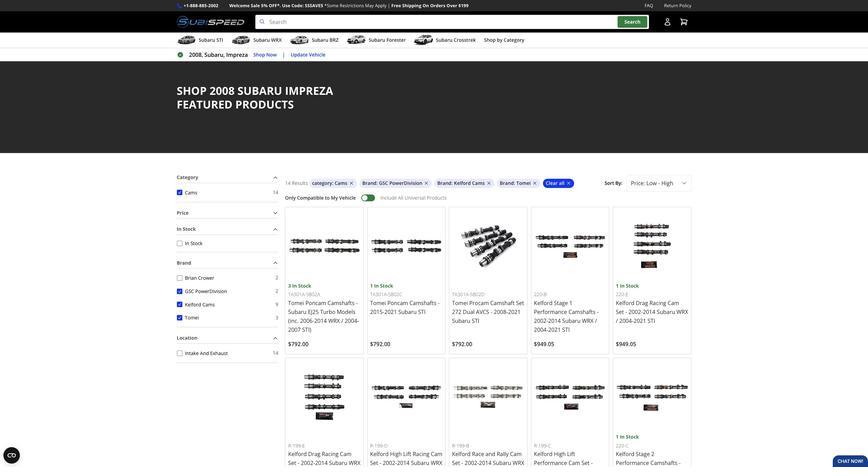 Task type: vqa. For each thing, say whether or not it's contained in the screenshot.
:
yes



Task type: describe. For each thing, give the bounding box(es) containing it.
2007
[[288, 326, 301, 334]]

$949.05 for kelford stage 1 performance camshafts - 2002-2014 subaru wrx / 2004-2021 sti
[[534, 340, 555, 348]]

by
[[497, 37, 503, 43]]

2014 inside r-199-d kelford high lift racing cam set - 2002-2014 subaru wr
[[397, 459, 410, 467]]

$792.00 for tomei poncam camshafts - 2015-2021 subaru sti
[[370, 340, 391, 348]]

motor
[[281, 36, 294, 42]]

5%
[[261, 2, 268, 9]]

$949.05 for kelford drag racing cam set - 2002-2014 subaru wrx / 2004-2021 sti
[[616, 340, 637, 348]]

kelford inside 1 in stock 220-c kelford stage 2 performance camshafts
[[616, 450, 635, 458]]

wrx inside 1 in stock 220-e kelford drag racing cam set - 2002-2014 subaru wrx / 2004-2021 sti
[[677, 308, 689, 316]]

kelford stage 1 performance camshafts - 2002-2014 subaru wrx / 2004-2021 sti image
[[534, 210, 607, 282]]

888-
[[190, 2, 199, 9]]

shop by category button
[[484, 34, 525, 48]]

c inside 1 in stock 220-c kelford stage 2 performance camshafts
[[626, 442, 629, 449]]

stock for kelford drag racing cam set - 2002-2014 subaru wrx / 2004-2021 sti
[[626, 282, 639, 289]]

return
[[665, 2, 679, 9]]

kelford stage 2 performance camshafts  - 2002-2014 subaru wrx / 2004-2021 sti image
[[616, 361, 689, 433]]

racing inside 1 in stock 220-e kelford drag racing cam set - 2002-2014 subaru wrx / 2004-2021 sti
[[650, 299, 667, 307]]

update vehicle button
[[291, 51, 326, 59]]

cam for kelford high lift racing cam set - 2002-2014 subaru wr
[[431, 450, 443, 458]]

subaru inside 1 in stock 220-e kelford drag racing cam set - 2002-2014 subaru wrx / 2004-2021 sti
[[657, 308, 676, 316]]

subaru forester button
[[347, 34, 406, 48]]

2021 inside tomei procam camshaft set 272 dual avcs - 2008-2021 subaru sti
[[508, 308, 521, 316]]

lift for performance
[[568, 450, 576, 458]]

3 in stock ta301a-sb02a tomei poncam camshafts - subaru ej25 turbo models (inc. 2006-2014 wrx / 2004- 2007 sti)
[[288, 282, 359, 334]]

all
[[559, 180, 565, 186]]

0 vertical spatial b
[[544, 291, 547, 298]]

/ inside 1 in stock 220-e kelford drag racing cam set - 2002-2014 subaru wrx / 2004-2021 sti
[[616, 317, 618, 325]]

crower
[[198, 275, 214, 281]]

2 inside 1 in stock 220-c kelford stage 2 performance camshafts
[[652, 450, 655, 458]]

camshafts inside 1 in stock ta301a-sb02c tomei poncam camshafts - 2015-2021 subaru sti
[[410, 299, 437, 307]]

cam inside 1 in stock 220-e kelford drag racing cam set - 2002-2014 subaru wrx / 2004-2021 sti
[[668, 299, 680, 307]]

sort
[[605, 180, 615, 186]]

3 for 3 in stock ta301a-sb02a tomei poncam camshafts - subaru ej25 turbo models (inc. 2006-2014 wrx / 2004- 2007 sti)
[[288, 282, 291, 289]]

camshaft
[[491, 299, 515, 307]]

high for racing
[[390, 450, 402, 458]]

shop for shop now
[[254, 51, 265, 58]]

Kelford Cams button
[[177, 302, 182, 307]]

220- for kelford drag racing cam set - 2002-2014 subaru wrx / 2004-2021 sti
[[616, 291, 626, 298]]

stock for kelford stage 2 performance camshafts  
[[626, 434, 639, 440]]

shop
[[177, 83, 207, 98]]

2008 inside "shop 2008 subaru impreza featured products"
[[210, 83, 235, 98]]

(inc.
[[288, 317, 299, 325]]

racing inside r-199-d kelford high lift racing cam set - 2002-2014 subaru wr
[[413, 450, 430, 458]]

in stock button
[[177, 224, 278, 235]]

restrictions
[[340, 2, 364, 9]]

in for kelford stage 2 performance camshafts  
[[620, 434, 625, 440]]

location button
[[177, 333, 278, 343]]

: for kelford cams
[[452, 180, 453, 186]]

in for tomei poncam camshafts - 2015-2021 subaru sti
[[374, 282, 379, 289]]

tomei poncam camshafts - 2015-2021 subaru sti image
[[370, 210, 443, 282]]

2015-
[[370, 308, 385, 316]]

2014 inside 3 in stock ta301a-sb02a tomei poncam camshafts - subaru ej25 turbo models (inc. 2006-2014 wrx / 2004- 2007 sti)
[[315, 317, 327, 325]]

kelford inside r-199-c kelford high lift performance cam set
[[534, 450, 553, 458]]

ej25
[[308, 308, 319, 316]]

kelford high lift racing cam set - 2002-2014 subaru wrx / 2004-2021 sti image
[[370, 361, 443, 433]]

subaru sti button
[[177, 34, 223, 48]]

220- for kelford stage 2 performance camshafts  
[[616, 442, 626, 449]]

use
[[282, 2, 290, 9]]

camshafts inside kelford stage 1 performance camshafts - 2002-2014 subaru wrx / 2004-2021 sti
[[569, 308, 596, 316]]

by:
[[616, 180, 623, 186]]

a subaru sti thumbnail image image
[[177, 35, 196, 45]]

shop by category
[[484, 37, 525, 43]]

drag inside 1 in stock 220-e kelford drag racing cam set - 2002-2014 subaru wrx / 2004-2021 sti
[[636, 299, 649, 307]]

kelford inside r-199-b kelford race and rally cam set - 2002-2014 subaru wr
[[452, 450, 471, 458]]

tomei inside 3 in stock ta301a-sb02a tomei poncam camshafts - subaru ej25 turbo models (inc. 2006-2014 wrx / 2004- 2007 sti)
[[288, 299, 304, 307]]

models
[[337, 308, 356, 316]]

2002- inside r-199-b kelford race and rally cam set - 2002-2014 subaru wr
[[465, 459, 479, 467]]

set inside 1 in stock 220-e kelford drag racing cam set - 2002-2014 subaru wrx / 2004-2021 sti
[[616, 308, 624, 316]]

price button
[[177, 208, 278, 218]]

2 for gsc powerdivision
[[276, 288, 278, 294]]

vehicle inside button
[[309, 51, 326, 58]]

category for category
[[177, 174, 198, 181]]

shop now
[[254, 51, 277, 58]]

1 inside kelford stage 1 performance camshafts - 2002-2014 subaru wrx / 2004-2021 sti
[[570, 299, 573, 307]]

camshafts inside 3 in stock ta301a-sb02a tomei poncam camshafts - subaru ej25 turbo models (inc. 2006-2014 wrx / 2004- 2007 sti)
[[328, 299, 355, 307]]

racing inside r-199-e kelford drag racing cam set - 2002-2014 subaru wr
[[322, 450, 339, 458]]

1 vertical spatial gsc
[[185, 288, 194, 294]]

ta301a- for tomei poncam camshafts - subaru ej25 turbo models (inc. 2006-2014 wrx / 2004- 2007 sti)
[[288, 291, 306, 298]]

r-199-e kelford drag racing cam set - 2002-2014 subaru wr
[[288, 442, 361, 467]]

subaru inside 3 in stock ta301a-sb02a tomei poncam camshafts - subaru ej25 turbo models (inc. 2006-2014 wrx / 2004- 2007 sti)
[[288, 308, 307, 316]]

wrx inside dropdown button
[[271, 37, 282, 43]]

1 for kelford drag racing cam set - 2002-2014 subaru wrx / 2004-2021 sti
[[616, 282, 619, 289]]

1 in stock ta301a-sb02c tomei poncam camshafts - 2015-2021 subaru sti
[[370, 282, 440, 316]]

: for gsc powerdivision
[[377, 180, 378, 186]]

2021 inside kelford stage 1 performance camshafts - 2002-2014 subaru wrx / 2004-2021 sti
[[549, 326, 561, 334]]

sb02d
[[470, 291, 485, 298]]

sti inside 1 in stock ta301a-sb02c tomei poncam camshafts - 2015-2021 subaru sti
[[418, 308, 426, 316]]

brand for brand : tomei
[[500, 180, 514, 186]]

subaru crosstrek
[[436, 37, 476, 43]]

199- for kelford high lift performance cam set 
[[539, 442, 549, 449]]

update vehicle
[[291, 51, 326, 58]]

lift for racing
[[404, 450, 412, 458]]

search button
[[618, 16, 648, 28]]

brian
[[185, 275, 197, 281]]

Tomei button
[[177, 315, 182, 321]]

sti inside dropdown button
[[217, 37, 223, 43]]

impreza for 2008, subaru, impreza
[[226, 51, 248, 59]]

may
[[365, 2, 374, 9]]

location
[[177, 335, 198, 341]]

- inside r-199-e kelford drag racing cam set - 2002-2014 subaru wr
[[298, 459, 300, 467]]

3 for 3
[[276, 314, 278, 321]]

brand : gsc powerdivision
[[363, 180, 423, 186]]

impreza for 2008 subaru impreza
[[223, 36, 241, 42]]

kelford drag racing cam set - 2002-2014 subaru wrx / 2004-2021 sti image for e
[[616, 210, 689, 282]]

subaru crosstrek button
[[414, 34, 476, 48]]

button image
[[664, 18, 672, 26]]

cams link
[[322, 36, 339, 42]]

include all universal products
[[381, 194, 447, 201]]

tomei poncam camshafts - subaru ej25 turbo models (inc. 2006-2014 wrx / 2004-2007 sti) image
[[288, 210, 361, 282]]

2002- inside 1 in stock 220-e kelford drag racing cam set - 2002-2014 subaru wrx / 2004-2021 sti
[[629, 308, 643, 316]]

brand for brand : kelford cams
[[438, 180, 452, 186]]

procam
[[470, 299, 489, 307]]

brian crower
[[185, 275, 214, 281]]

2002- inside r-199-e kelford drag racing cam set - 2002-2014 subaru wr
[[301, 459, 315, 467]]

clear
[[546, 180, 558, 186]]

2008,
[[189, 51, 203, 59]]

Intake And Exhaust button
[[177, 350, 182, 356]]

subaru inside r-199-e kelford drag racing cam set - 2002-2014 subaru wr
[[329, 459, 348, 467]]

/ inside 3 in stock ta301a-sb02a tomei poncam camshafts - subaru ej25 turbo models (inc. 2006-2014 wrx / 2004- 2007 sti)
[[342, 317, 344, 325]]

e inside 1 in stock 220-e kelford drag racing cam set - 2002-2014 subaru wrx / 2004-2021 sti
[[626, 291, 629, 298]]

kelford high lift performance cam set - 2002-2014 subaru wrx / 2004-2021 sti image
[[534, 361, 607, 433]]

sti)
[[302, 326, 312, 334]]

2002- inside r-199-d kelford high lift racing cam set - 2002-2014 subaru wr
[[383, 459, 397, 467]]

faq link
[[645, 2, 654, 9]]

subaru inside dropdown button
[[199, 37, 215, 43]]

9
[[276, 301, 278, 307]]

sb02c
[[388, 291, 403, 298]]

home image
[[177, 36, 182, 42]]

a subaru brz thumbnail image image
[[290, 35, 309, 45]]

- inside 1 in stock ta301a-sb02c tomei poncam camshafts - 2015-2021 subaru sti
[[438, 299, 440, 307]]

kelford inside r-199-d kelford high lift racing cam set - 2002-2014 subaru wr
[[370, 450, 389, 458]]

- inside kelford stage 1 performance camshafts - 2002-2014 subaru wrx / 2004-2021 sti
[[597, 308, 599, 316]]

in stock inside in stock "dropdown button"
[[177, 226, 196, 232]]

tomei right 'tomei' button
[[185, 314, 199, 321]]

in inside in stock "dropdown button"
[[177, 226, 182, 232]]

cam inside r-199-e kelford drag racing cam set - 2002-2014 subaru wr
[[340, 450, 352, 458]]

turbo
[[320, 308, 336, 316]]

shop for shop by category
[[484, 37, 496, 43]]

policy
[[680, 2, 692, 9]]

2014 inside r-199-b kelford race and rally cam set - 2002-2014 subaru wr
[[479, 459, 492, 467]]

199- for kelford race and rally cam set - 2002-2014 subaru wr
[[457, 442, 467, 449]]

/ inside kelford stage 1 performance camshafts - 2002-2014 subaru wrx / 2004-2021 sti
[[595, 317, 597, 325]]

stage inside 1 in stock 220-c kelford stage 2 performance camshafts
[[636, 450, 650, 458]]

performance inside r-199-c kelford high lift performance cam set
[[534, 459, 568, 467]]

tomei procam camshaft set 272 dual avcs - 2008-2021 subaru sti
[[452, 299, 525, 325]]

r- for kelford high lift performance cam set 
[[534, 442, 539, 449]]

subaru brz button
[[290, 34, 339, 48]]

2004- inside kelford stage 1 performance camshafts - 2002-2014 subaru wrx / 2004-2021 sti
[[534, 326, 549, 334]]

sssave5
[[305, 2, 323, 9]]

on
[[423, 2, 429, 9]]

products
[[427, 194, 447, 201]]

14 for location
[[273, 350, 278, 356]]

intake
[[185, 350, 199, 356]]

In Stock button
[[177, 241, 182, 246]]

in for kelford drag racing cam set - 2002-2014 subaru wrx / 2004-2021 sti
[[620, 282, 625, 289]]

tomei inside 1 in stock ta301a-sb02c tomei poncam camshafts - 2015-2021 subaru sti
[[370, 299, 386, 307]]

only
[[285, 194, 296, 201]]

subaru inside dropdown button
[[312, 37, 329, 43]]

2021 inside 1 in stock ta301a-sb02c tomei poncam camshafts - 2015-2021 subaru sti
[[385, 308, 397, 316]]

tomei left clear
[[517, 180, 531, 186]]

set inside r-199-e kelford drag racing cam set - 2002-2014 subaru wr
[[288, 459, 296, 467]]

1 in stock 220-c kelford stage 2 performance camshafts  
[[616, 434, 681, 467]]

impreza
[[285, 83, 333, 98]]

14 results
[[285, 180, 308, 186]]

exhaust
[[210, 350, 228, 356]]

shop 2008 subaru impreza featured products
[[177, 83, 333, 112]]

stock for tomei poncam camshafts - subaru ej25 turbo models (inc. 2006-2014 wrx / 2004- 2007 sti)
[[298, 282, 312, 289]]

220-b
[[534, 291, 547, 298]]

category for category : cams
[[312, 180, 332, 186]]

0 vertical spatial 14
[[285, 180, 291, 186]]

subaru inside r-199-d kelford high lift racing cam set - 2002-2014 subaru wr
[[411, 459, 430, 467]]

subaru inside "dropdown button"
[[369, 37, 386, 43]]

set inside r-199-b kelford race and rally cam set - 2002-2014 subaru wr
[[452, 459, 460, 467]]

2004- inside 3 in stock ta301a-sb02a tomei poncam camshafts - subaru ej25 turbo models (inc. 2006-2014 wrx / 2004- 2007 sti)
[[345, 317, 359, 325]]

0 vertical spatial gsc
[[379, 180, 388, 186]]

welcome
[[230, 2, 250, 9]]

orders
[[430, 2, 446, 9]]

brand for brand : gsc powerdivision
[[363, 180, 377, 186]]

14 for category
[[273, 189, 278, 195]]

performance inside kelford stage 1 performance camshafts - 2002-2014 subaru wrx / 2004-2021 sti
[[534, 308, 568, 316]]

intake and exhaust
[[185, 350, 228, 356]]

kelford stage 1 performance camshafts - 2002-2014 subaru wrx / 2004-2021 sti
[[534, 299, 599, 334]]

wrx inside kelford stage 1 performance camshafts - 2002-2014 subaru wrx / 2004-2021 sti
[[582, 317, 594, 325]]

ta301a- for tomei poncam camshafts - 2015-2021 subaru sti
[[370, 291, 388, 298]]

subaru inside tomei procam camshaft set 272 dual avcs - 2008-2021 subaru sti
[[452, 317, 471, 325]]

a subaru crosstrek thumbnail image image
[[414, 35, 434, 45]]

shop now link
[[254, 51, 277, 59]]

1 vertical spatial in stock
[[185, 240, 203, 247]]

featured
[[177, 97, 233, 112]]

motor builds
[[281, 36, 309, 42]]



Task type: locate. For each thing, give the bounding box(es) containing it.
powerdivision up all
[[390, 180, 423, 186]]

stock inside "dropdown button"
[[183, 226, 196, 232]]

0 horizontal spatial category
[[177, 174, 198, 181]]

4 r- from the left
[[534, 442, 539, 449]]

0 horizontal spatial high
[[390, 450, 402, 458]]

0 horizontal spatial drag
[[308, 450, 321, 458]]

1 horizontal spatial gsc
[[379, 180, 388, 186]]

199- for kelford high lift racing cam set - 2002-2014 subaru wr
[[375, 442, 385, 449]]

1 vertical spatial shop
[[254, 51, 265, 58]]

199- inside r-199-b kelford race and rally cam set - 2002-2014 subaru wr
[[457, 442, 467, 449]]

1 vertical spatial vehicle
[[339, 194, 356, 201]]

| right now at the top left of the page
[[282, 51, 285, 59]]

brand : tomei
[[500, 180, 531, 186]]

1 horizontal spatial b
[[544, 291, 547, 298]]

3 ta301a- from the left
[[452, 291, 470, 298]]

set inside r-199-d kelford high lift racing cam set - 2002-2014 subaru wr
[[370, 459, 378, 467]]

in inside 3 in stock ta301a-sb02a tomei poncam camshafts - subaru ej25 turbo models (inc. 2006-2014 wrx / 2004- 2007 sti)
[[292, 282, 297, 289]]

2 199- from the left
[[375, 442, 385, 449]]

rally
[[497, 450, 509, 458]]

1 vertical spatial stage
[[636, 450, 650, 458]]

vehicle right my
[[339, 194, 356, 201]]

in stock up in stock button
[[177, 226, 196, 232]]

poncam inside 3 in stock ta301a-sb02a tomei poncam camshafts - subaru ej25 turbo models (inc. 2006-2014 wrx / 2004- 2007 sti)
[[306, 299, 326, 307]]

1 horizontal spatial drag
[[636, 299, 649, 307]]

kelford race and rally cam set - 2002-2014 subaru wrx / 2004-2007 sti image
[[452, 361, 525, 433]]

in stock
[[177, 226, 196, 232], [185, 240, 203, 247]]

0 horizontal spatial racing
[[322, 450, 339, 458]]

*some restrictions may apply | free shipping on orders over $199
[[325, 2, 469, 9]]

shop inside dropdown button
[[484, 37, 496, 43]]

0 horizontal spatial |
[[282, 51, 285, 59]]

3 199- from the left
[[457, 442, 467, 449]]

1 horizontal spatial category
[[312, 180, 332, 186]]

kelford inside 1 in stock 220-e kelford drag racing cam set - 2002-2014 subaru wrx / 2004-2021 sti
[[616, 299, 635, 307]]

r- for kelford high lift racing cam set - 2002-2014 subaru wr
[[370, 442, 375, 449]]

2002
[[208, 2, 219, 9]]

220- inside 1 in stock 220-c kelford stage 2 performance camshafts
[[616, 442, 626, 449]]

220- inside 1 in stock 220-e kelford drag racing cam set - 2002-2014 subaru wrx / 2004-2021 sti
[[616, 291, 626, 298]]

crosstrek
[[454, 37, 476, 43]]

impreza up 2008, subaru, impreza
[[223, 36, 241, 42]]

|
[[388, 2, 390, 9], [282, 51, 285, 59]]

3
[[288, 282, 291, 289], [276, 314, 278, 321]]

0 horizontal spatial c
[[549, 442, 552, 449]]

stock for tomei poncam camshafts - 2015-2021 subaru sti
[[380, 282, 394, 289]]

1 horizontal spatial poncam
[[388, 299, 408, 307]]

2014 inside r-199-e kelford drag racing cam set - 2002-2014 subaru wr
[[315, 459, 328, 467]]

2002- inside kelford stage 1 performance camshafts - 2002-2014 subaru wrx / 2004-2021 sti
[[534, 317, 549, 325]]

2 horizontal spatial racing
[[650, 299, 667, 307]]

1 horizontal spatial $792.00
[[370, 340, 391, 348]]

*some
[[325, 2, 339, 9]]

0 vertical spatial 3
[[288, 282, 291, 289]]

0 horizontal spatial poncam
[[306, 299, 326, 307]]

forester
[[387, 37, 406, 43]]

faq
[[645, 2, 654, 9]]

subaru,
[[205, 51, 225, 59]]

tomei inside tomei procam camshaft set 272 dual avcs - 2008-2021 subaru sti
[[452, 299, 468, 307]]

0 horizontal spatial vehicle
[[309, 51, 326, 58]]

4 : from the left
[[514, 180, 516, 186]]

3 : from the left
[[452, 180, 453, 186]]

shop left the by
[[484, 37, 496, 43]]

0 vertical spatial impreza
[[223, 36, 241, 42]]

2008 up 2008,
[[195, 36, 205, 42]]

kelford drag racing cam set - 2002-2014 subaru wrx / 2004-2021 sti image
[[616, 210, 689, 282], [288, 361, 361, 433]]

poncam for 2021
[[388, 299, 408, 307]]

2 ta301a- from the left
[[370, 291, 388, 298]]

poncam inside 1 in stock ta301a-sb02c tomei poncam camshafts - 2015-2021 subaru sti
[[388, 299, 408, 307]]

in inside 1 in stock 220-e kelford drag racing cam set - 2002-2014 subaru wrx / 2004-2021 sti
[[620, 282, 625, 289]]

2 lift from the left
[[568, 450, 576, 458]]

lift inside r-199-d kelford high lift racing cam set - 2002-2014 subaru wr
[[404, 450, 412, 458]]

sti inside 1 in stock 220-e kelford drag racing cam set - 2002-2014 subaru wrx / 2004-2021 sti
[[648, 317, 656, 325]]

subaru
[[238, 83, 282, 98]]

0 horizontal spatial 2004-
[[345, 317, 359, 325]]

brand for brand
[[177, 259, 191, 266]]

high for performance
[[554, 450, 566, 458]]

high inside r-199-c kelford high lift performance cam set
[[554, 450, 566, 458]]

clear all
[[546, 180, 565, 186]]

gsc up include
[[379, 180, 388, 186]]

0 horizontal spatial 3
[[276, 314, 278, 321]]

0 vertical spatial drag
[[636, 299, 649, 307]]

in stock right in stock button
[[185, 240, 203, 247]]

0 vertical spatial shop
[[484, 37, 496, 43]]

1 vertical spatial 3
[[276, 314, 278, 321]]

return policy
[[665, 2, 692, 9]]

1 high from the left
[[390, 450, 402, 458]]

c
[[549, 442, 552, 449], [626, 442, 629, 449]]

subaru wrx button
[[232, 34, 282, 48]]

Select... button
[[627, 175, 692, 192]]

1 vertical spatial e
[[303, 442, 305, 449]]

cam inside r-199-c kelford high lift performance cam set
[[569, 459, 581, 467]]

2014 inside kelford stage 1 performance camshafts - 2002-2014 subaru wrx / 2004-2021 sti
[[549, 317, 561, 325]]

r- for kelford drag racing cam set - 2002-2014 subaru wr
[[288, 442, 293, 449]]

camshafts inside 1 in stock 220-c kelford stage 2 performance camshafts
[[651, 459, 678, 467]]

0 vertical spatial stage
[[554, 299, 568, 307]]

2008, subaru, impreza
[[189, 51, 248, 59]]

poncam down sb02a
[[306, 299, 326, 307]]

poncam down the sb02c
[[388, 299, 408, 307]]

b inside r-199-b kelford race and rally cam set - 2002-2014 subaru wr
[[467, 442, 470, 449]]

2004-
[[345, 317, 359, 325], [620, 317, 634, 325], [534, 326, 549, 334]]

3 $792.00 from the left
[[452, 340, 473, 348]]

1 vertical spatial impreza
[[226, 51, 248, 59]]

2 horizontal spatial ta301a-
[[452, 291, 470, 298]]

subispeed logo image
[[177, 15, 245, 29]]

powerdivision down 'crower' at the bottom left of page
[[195, 288, 227, 294]]

ta301a- inside 3 in stock ta301a-sb02a tomei poncam camshafts - subaru ej25 turbo models (inc. 2006-2014 wrx / 2004- 2007 sti)
[[288, 291, 306, 298]]

r-199-c kelford high lift performance cam set 
[[534, 442, 597, 467]]

1 horizontal spatial |
[[388, 2, 390, 9]]

0 vertical spatial in stock
[[177, 226, 196, 232]]

1 : from the left
[[332, 180, 334, 186]]

kelford
[[454, 180, 471, 186], [534, 299, 553, 307], [616, 299, 635, 307], [185, 301, 201, 308], [288, 450, 307, 458], [370, 450, 389, 458], [452, 450, 471, 458], [534, 450, 553, 458], [616, 450, 635, 458]]

- inside 3 in stock ta301a-sb02a tomei poncam camshafts - subaru ej25 turbo models (inc. 2006-2014 wrx / 2004- 2007 sti)
[[356, 299, 358, 307]]

c inside r-199-c kelford high lift performance cam set
[[549, 442, 552, 449]]

0 horizontal spatial kelford drag racing cam set - 2002-2014 subaru wrx / 2004-2021 sti image
[[288, 361, 361, 433]]

0 vertical spatial powerdivision
[[390, 180, 423, 186]]

- inside r-199-b kelford race and rally cam set - 2002-2014 subaru wr
[[462, 459, 464, 467]]

2006-
[[300, 317, 315, 325]]

subaru inside r-199-b kelford race and rally cam set - 2002-2014 subaru wr
[[493, 459, 512, 467]]

+1-888-885-2002 link
[[184, 2, 219, 9]]

free
[[392, 2, 401, 9]]

2 r- from the left
[[370, 442, 375, 449]]

1 vertical spatial 2
[[276, 288, 278, 294]]

2 c from the left
[[626, 442, 629, 449]]

$949.05
[[534, 340, 555, 348], [616, 340, 637, 348]]

2 $949.05 from the left
[[616, 340, 637, 348]]

1 vertical spatial 2008
[[210, 83, 235, 98]]

0 horizontal spatial $792.00
[[288, 340, 309, 348]]

- inside tomei procam camshaft set 272 dual avcs - 2008-2021 subaru sti
[[491, 308, 493, 316]]

2 : from the left
[[377, 180, 378, 186]]

1 horizontal spatial racing
[[413, 450, 430, 458]]

stock inside 1 in stock 220-c kelford stage 2 performance camshafts
[[626, 434, 639, 440]]

brand
[[363, 180, 377, 186], [438, 180, 452, 186], [500, 180, 514, 186], [177, 259, 191, 266]]

2 horizontal spatial 2004-
[[620, 317, 634, 325]]

shop left now at the top left of the page
[[254, 51, 265, 58]]

search
[[625, 19, 641, 25]]

2 vertical spatial 2
[[652, 450, 655, 458]]

motor builds link
[[281, 36, 314, 42], [281, 36, 309, 42]]

: for tomei
[[514, 180, 516, 186]]

select... image
[[682, 181, 687, 186]]

a subaru forester thumbnail image image
[[347, 35, 366, 45]]

drag
[[636, 299, 649, 307], [308, 450, 321, 458]]

results
[[292, 180, 308, 186]]

off*.
[[269, 2, 281, 9]]

$792.00 for tomei procam camshaft set 272 dual avcs - 2008-2021 subaru sti
[[452, 340, 473, 348]]

+1-888-885-2002
[[184, 2, 219, 9]]

ta301a-
[[288, 291, 306, 298], [370, 291, 388, 298], [452, 291, 470, 298]]

2021 inside 1 in stock 220-e kelford drag racing cam set - 2002-2014 subaru wrx / 2004-2021 sti
[[634, 317, 647, 325]]

subaru wrx
[[254, 37, 282, 43]]

impreza down a subaru wrx thumbnail image
[[226, 51, 248, 59]]

to
[[325, 194, 330, 201]]

open widget image
[[3, 447, 20, 464]]

0 horizontal spatial stage
[[554, 299, 568, 307]]

1 horizontal spatial kelford drag racing cam set - 2002-2014 subaru wrx / 2004-2021 sti image
[[616, 210, 689, 282]]

stock inside 3 in stock ta301a-sb02a tomei poncam camshafts - subaru ej25 turbo models (inc. 2006-2014 wrx / 2004- 2007 sti)
[[298, 282, 312, 289]]

cam
[[668, 299, 680, 307], [340, 450, 352, 458], [431, 450, 443, 458], [510, 450, 522, 458], [569, 459, 581, 467]]

1 vertical spatial powerdivision
[[195, 288, 227, 294]]

0 vertical spatial 2
[[276, 274, 278, 281]]

sale
[[251, 2, 260, 9]]

set inside r-199-c kelford high lift performance cam set
[[582, 459, 590, 467]]

update
[[291, 51, 308, 58]]

subaru sti
[[199, 37, 223, 43]]

2014
[[643, 308, 656, 316], [315, 317, 327, 325], [549, 317, 561, 325], [315, 459, 328, 467], [397, 459, 410, 467], [479, 459, 492, 467]]

1 vertical spatial 14
[[273, 189, 278, 195]]

$792.00 down 2007
[[288, 340, 309, 348]]

now
[[266, 51, 277, 58]]

GSC PowerDivision button
[[177, 288, 182, 294]]

0 vertical spatial vehicle
[[309, 51, 326, 58]]

- inside r-199-d kelford high lift racing cam set - 2002-2014 subaru wr
[[380, 459, 382, 467]]

welcome sale 5% off*. use code: sssave5
[[230, 2, 323, 9]]

e inside r-199-e kelford drag racing cam set - 2002-2014 subaru wr
[[303, 442, 305, 449]]

: for cams
[[332, 180, 334, 186]]

0 vertical spatial 2008
[[195, 36, 205, 42]]

1 horizontal spatial c
[[626, 442, 629, 449]]

category up the only compatible to my vehicle
[[312, 180, 332, 186]]

universal
[[405, 194, 426, 201]]

1 horizontal spatial 2004-
[[534, 326, 549, 334]]

cam inside r-199-d kelford high lift racing cam set - 2002-2014 subaru wr
[[431, 450, 443, 458]]

1 horizontal spatial powerdivision
[[390, 180, 423, 186]]

over
[[447, 2, 458, 9]]

4 199- from the left
[[539, 442, 549, 449]]

subaru inside kelford stage 1 performance camshafts - 2002-2014 subaru wrx / 2004-2021 sti
[[563, 317, 581, 325]]

199- inside r-199-c kelford high lift performance cam set
[[539, 442, 549, 449]]

wrx inside 3 in stock ta301a-sb02a tomei poncam camshafts - subaru ej25 turbo models (inc. 2006-2014 wrx / 2004- 2007 sti)
[[329, 317, 340, 325]]

2014 inside 1 in stock 220-e kelford drag racing cam set - 2002-2014 subaru wrx / 2004-2021 sti
[[643, 308, 656, 316]]

sti inside tomei procam camshaft set 272 dual avcs - 2008-2021 subaru sti
[[472, 317, 480, 325]]

0 horizontal spatial e
[[303, 442, 305, 449]]

race
[[472, 450, 484, 458]]

199- inside r-199-e kelford drag racing cam set - 2002-2014 subaru wr
[[293, 442, 303, 449]]

0 vertical spatial |
[[388, 2, 390, 9]]

impreza
[[223, 36, 241, 42], [226, 51, 248, 59]]

1 horizontal spatial e
[[626, 291, 629, 298]]

r- for kelford race and rally cam set - 2002-2014 subaru wr
[[452, 442, 457, 449]]

r- inside r-199-c kelford high lift performance cam set
[[534, 442, 539, 449]]

2004- inside 1 in stock 220-e kelford drag racing cam set - 2002-2014 subaru wrx / 2004-2021 sti
[[620, 317, 634, 325]]

category : cams
[[312, 180, 348, 186]]

2 vertical spatial 14
[[273, 350, 278, 356]]

all
[[398, 194, 404, 201]]

kelford drag racing cam set - 2002-2014 subaru wrx / 2004-2021 sti image for drag
[[288, 361, 361, 433]]

0 horizontal spatial lift
[[404, 450, 412, 458]]

1 horizontal spatial stage
[[636, 450, 650, 458]]

in for tomei poncam camshafts - subaru ej25 turbo models (inc. 2006-2014 wrx / 2004- 2007 sti)
[[292, 282, 297, 289]]

Brian Crower button
[[177, 275, 182, 281]]

stock inside 1 in stock ta301a-sb02c tomei poncam camshafts - 2015-2021 subaru sti
[[380, 282, 394, 289]]

r-199-d kelford high lift racing cam set - 2002-2014 subaru wr
[[370, 442, 443, 467]]

1 horizontal spatial 2008
[[210, 83, 235, 98]]

1 horizontal spatial shop
[[484, 37, 496, 43]]

category up cams button
[[177, 174, 198, 181]]

1 horizontal spatial lift
[[568, 450, 576, 458]]

ta301a- up 2015-
[[370, 291, 388, 298]]

0 horizontal spatial b
[[467, 442, 470, 449]]

subaru inside 1 in stock ta301a-sb02c tomei poncam camshafts - 2015-2021 subaru sti
[[399, 308, 417, 316]]

0 horizontal spatial ta301a-
[[288, 291, 306, 298]]

cam for kelford race and rally cam set - 2002-2014 subaru wr
[[510, 450, 522, 458]]

1 vertical spatial b
[[467, 442, 470, 449]]

include
[[381, 194, 397, 201]]

3 r- from the left
[[452, 442, 457, 449]]

brand : kelford cams
[[438, 180, 485, 186]]

ta301a- up the (inc.
[[288, 291, 306, 298]]

stage inside kelford stage 1 performance camshafts - 2002-2014 subaru wrx / 2004-2021 sti
[[554, 299, 568, 307]]

0 vertical spatial kelford drag racing cam set - 2002-2014 subaru wrx / 2004-2021 sti image
[[616, 210, 689, 282]]

1 r- from the left
[[288, 442, 293, 449]]

price
[[177, 209, 189, 216]]

cams
[[322, 36, 333, 42], [335, 180, 348, 186], [472, 180, 485, 186], [185, 189, 197, 196], [203, 301, 215, 308]]

1 horizontal spatial high
[[554, 450, 566, 458]]

e
[[626, 291, 629, 298], [303, 442, 305, 449]]

0 horizontal spatial powerdivision
[[195, 288, 227, 294]]

drag inside r-199-e kelford drag racing cam set - 2002-2014 subaru wr
[[308, 450, 321, 458]]

apply
[[375, 2, 387, 9]]

1 horizontal spatial $949.05
[[616, 340, 637, 348]]

$792.00 for tomei poncam camshafts - subaru ej25 turbo models (inc. 2006-2014 wrx / 2004- 2007 sti)
[[288, 340, 309, 348]]

gsc powerdivision
[[185, 288, 227, 294]]

220-
[[534, 291, 544, 298], [616, 291, 626, 298], [616, 442, 626, 449]]

category inside dropdown button
[[177, 174, 198, 181]]

r- inside r-199-e kelford drag racing cam set - 2002-2014 subaru wr
[[288, 442, 293, 449]]

1
[[370, 282, 373, 289], [616, 282, 619, 289], [570, 299, 573, 307], [616, 434, 619, 440]]

199- for kelford drag racing cam set - 2002-2014 subaru wr
[[293, 442, 303, 449]]

d
[[385, 442, 388, 449]]

1 horizontal spatial ta301a-
[[370, 291, 388, 298]]

3 inside 3 in stock ta301a-sb02a tomei poncam camshafts - subaru ej25 turbo models (inc. 2006-2014 wrx / 2004- 2007 sti)
[[288, 282, 291, 289]]

products
[[236, 97, 294, 112]]

0 horizontal spatial $949.05
[[534, 340, 555, 348]]

my
[[331, 194, 338, 201]]

1 vertical spatial drag
[[308, 450, 321, 458]]

camshafts
[[328, 299, 355, 307], [410, 299, 437, 307], [569, 308, 596, 316], [651, 459, 678, 467]]

tomei procam camshaft set 272 dual avcs - 2008-2021 subaru sti image
[[452, 210, 525, 282]]

1 199- from the left
[[293, 442, 303, 449]]

1 c from the left
[[549, 442, 552, 449]]

1 for tomei poncam camshafts - 2015-2021 subaru sti
[[370, 282, 373, 289]]

ta301a- up 272
[[452, 291, 470, 298]]

performance inside 1 in stock 220-c kelford stage 2 performance camshafts
[[616, 459, 650, 467]]

1 horizontal spatial 3
[[288, 282, 291, 289]]

0 vertical spatial e
[[626, 291, 629, 298]]

2008 subaru impreza
[[195, 36, 241, 42]]

tomei
[[517, 180, 531, 186], [288, 299, 304, 307], [370, 299, 386, 307], [452, 299, 468, 307], [185, 314, 199, 321]]

0 horizontal spatial gsc
[[185, 288, 194, 294]]

0 horizontal spatial 2008
[[195, 36, 205, 42]]

tomei up 2015-
[[370, 299, 386, 307]]

tomei up 272
[[452, 299, 468, 307]]

category
[[504, 37, 525, 43]]

Cams button
[[177, 190, 182, 195]]

1 ta301a- from the left
[[288, 291, 306, 298]]

2 poncam from the left
[[388, 299, 408, 307]]

2 $792.00 from the left
[[370, 340, 391, 348]]

0 horizontal spatial shop
[[254, 51, 265, 58]]

tomei up the (inc.
[[288, 299, 304, 307]]

cam for kelford high lift performance cam set 
[[569, 459, 581, 467]]

set inside tomei procam camshaft set 272 dual avcs - 2008-2021 subaru sti
[[516, 299, 525, 307]]

1 horizontal spatial vehicle
[[339, 194, 356, 201]]

cam inside r-199-b kelford race and rally cam set - 2002-2014 subaru wr
[[510, 450, 522, 458]]

2 horizontal spatial $792.00
[[452, 340, 473, 348]]

kelford inside kelford stage 1 performance camshafts - 2002-2014 subaru wrx / 2004-2021 sti
[[534, 299, 553, 307]]

2 for brian crower
[[276, 274, 278, 281]]

1 vertical spatial |
[[282, 51, 285, 59]]

1 $792.00 from the left
[[288, 340, 309, 348]]

ta301a-sb02d
[[452, 291, 485, 298]]

kelford inside r-199-e kelford drag racing cam set - 2002-2014 subaru wr
[[288, 450, 307, 458]]

a subaru wrx thumbnail image image
[[232, 35, 251, 45]]

2008 right shop
[[210, 83, 235, 98]]

poncam for ej25
[[306, 299, 326, 307]]

1 for kelford stage 2 performance camshafts  
[[616, 434, 619, 440]]

1 $949.05 from the left
[[534, 340, 555, 348]]

r- inside r-199-b kelford race and rally cam set - 2002-2014 subaru wr
[[452, 442, 457, 449]]

1 poncam from the left
[[306, 299, 326, 307]]

gsc right gsc powerdivision button
[[185, 288, 194, 294]]

sti inside kelford stage 1 performance camshafts - 2002-2014 subaru wrx / 2004-2021 sti
[[563, 326, 570, 334]]

2 high from the left
[[554, 450, 566, 458]]

poncam
[[306, 299, 326, 307], [388, 299, 408, 307]]

subaru brz
[[312, 37, 339, 43]]

r-
[[288, 442, 293, 449], [370, 442, 375, 449], [452, 442, 457, 449], [534, 442, 539, 449]]

1 lift from the left
[[404, 450, 412, 458]]

stock
[[183, 226, 196, 232], [191, 240, 203, 247], [298, 282, 312, 289], [380, 282, 394, 289], [626, 282, 639, 289], [626, 434, 639, 440]]

| left the "free"
[[388, 2, 390, 9]]

dual
[[463, 308, 475, 316]]

$792.00 down 272
[[452, 340, 473, 348]]

search input field
[[256, 15, 649, 29]]

vehicle down subaru brz dropdown button
[[309, 51, 326, 58]]

category
[[177, 174, 198, 181], [312, 180, 332, 186]]

and
[[486, 450, 496, 458]]

1 vertical spatial kelford drag racing cam set - 2002-2014 subaru wrx / 2004-2021 sti image
[[288, 361, 361, 433]]

engine
[[254, 36, 268, 42]]

- inside 1 in stock 220-e kelford drag racing cam set - 2002-2014 subaru wrx / 2004-2021 sti
[[626, 308, 628, 316]]

$792.00 down 2015-
[[370, 340, 391, 348]]



